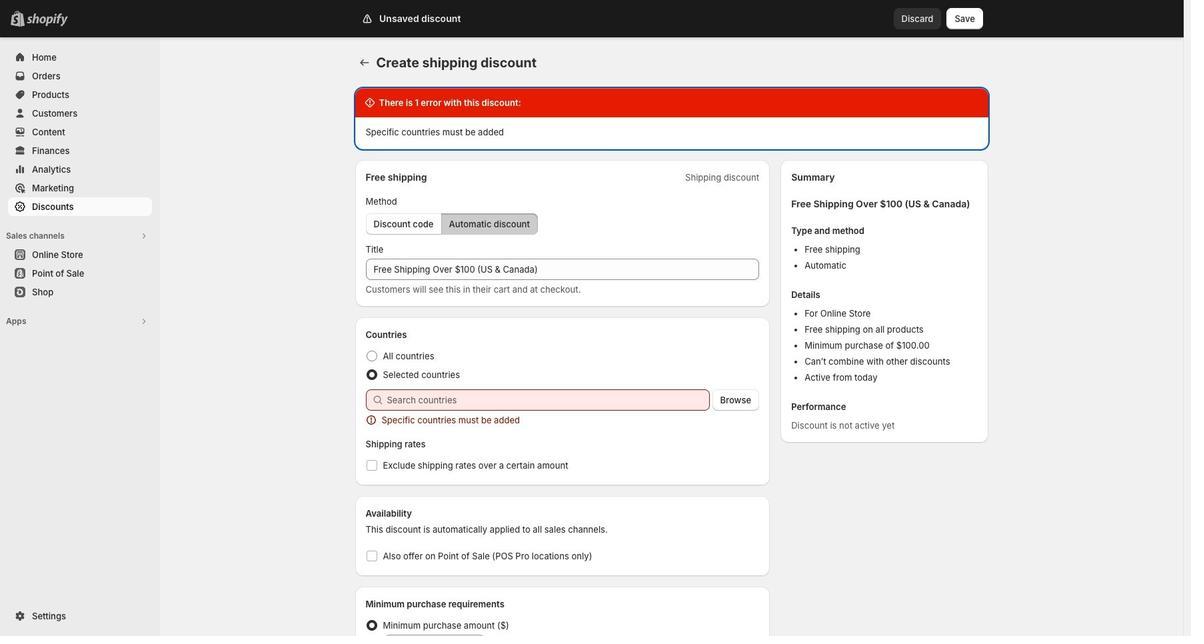 Task type: locate. For each thing, give the bounding box(es) containing it.
shopify image
[[27, 13, 68, 27]]

Search countries text field
[[387, 389, 710, 411]]

None text field
[[366, 259, 760, 280]]



Task type: describe. For each thing, give the bounding box(es) containing it.
0.00 text field
[[402, 635, 484, 636]]



